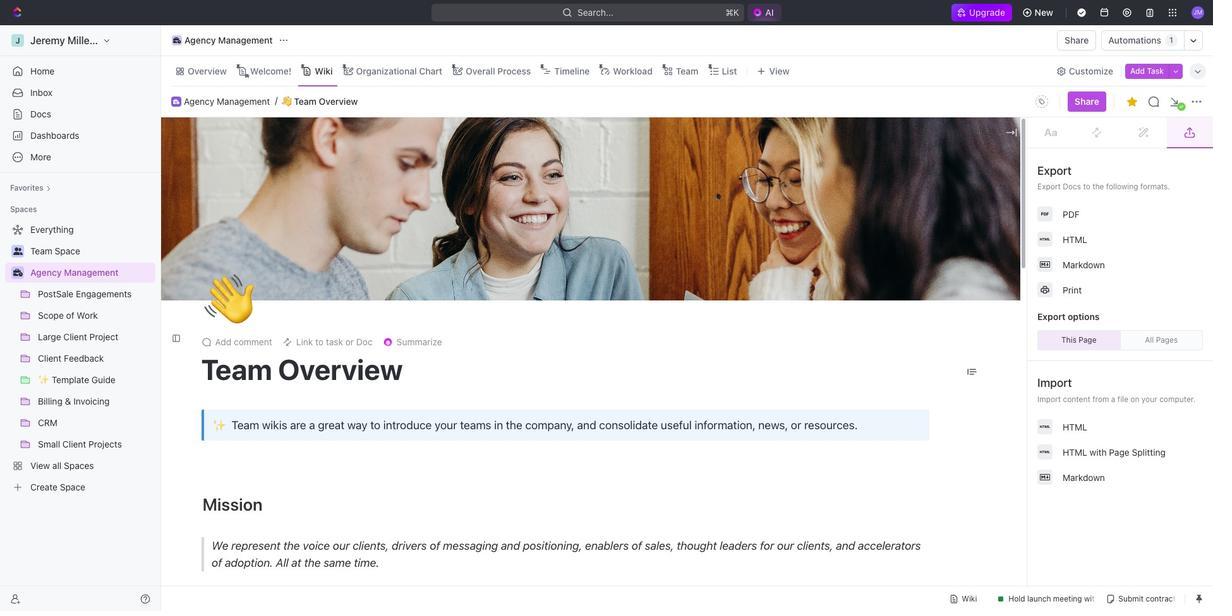 Task type: vqa. For each thing, say whether or not it's contained in the screenshot.
K
no



Task type: locate. For each thing, give the bounding box(es) containing it.
1 vertical spatial a
[[309, 419, 315, 432]]

everything link
[[5, 220, 153, 240]]

0 vertical spatial all
[[1145, 336, 1154, 345]]

1 vertical spatial 👋
[[204, 270, 254, 329]]

and inside "✨ team wikis are a great way to introduce your teams in the company, and consolidate useful information, news, or resources."
[[577, 419, 596, 432]]

scope
[[38, 310, 64, 321]]

1 vertical spatial overview
[[319, 96, 358, 107]]

share up customize button
[[1065, 35, 1089, 45]]

html down pdf
[[1063, 234, 1087, 245]]

0 horizontal spatial your
[[435, 419, 457, 432]]

team left the list link at the top
[[676, 65, 699, 76]]

team right the user group image
[[30, 246, 52, 257]]

workload link
[[611, 62, 653, 80]]

billing
[[38, 396, 62, 407]]

docs up pdf
[[1063, 182, 1081, 191]]

team space
[[30, 246, 80, 257]]

space down everything link
[[55, 246, 80, 257]]

agency for agency management link associated with middle business time image
[[184, 96, 214, 107]]

of
[[66, 310, 74, 321], [429, 539, 440, 553], [631, 539, 642, 553], [211, 556, 222, 570]]

our up same
[[333, 539, 350, 553]]

view button
[[753, 62, 794, 80]]

2 horizontal spatial and
[[836, 539, 855, 553]]

2 vertical spatial agency management
[[30, 267, 119, 278]]

formats.
[[1140, 182, 1170, 191]]

overview down task
[[278, 353, 403, 387]]

0 horizontal spatial spaces
[[10, 205, 37, 214]]

0 vertical spatial docs
[[30, 109, 51, 119]]

add inside button
[[1131, 66, 1145, 76]]

view inside button
[[769, 65, 790, 76]]

1 vertical spatial business time image
[[173, 99, 179, 104]]

0 horizontal spatial to
[[315, 337, 324, 348]]

client inside small client projects "link"
[[63, 439, 86, 450]]

miller's
[[68, 35, 102, 46]]

html left with
[[1063, 447, 1087, 458]]

share inside "share" 'button'
[[1065, 35, 1089, 45]]

a inside "✨ team wikis are a great way to introduce your teams in the company, and consolidate useful information, news, or resources."
[[309, 419, 315, 432]]

your right the on
[[1142, 395, 1157, 404]]

ai button
[[748, 4, 781, 21]]

voice
[[303, 539, 330, 553]]

0 vertical spatial view
[[769, 65, 790, 76]]

client inside large client project link
[[63, 332, 87, 342]]

clients, up time.
[[352, 539, 389, 553]]

0 horizontal spatial 👋
[[204, 270, 254, 329]]

0 vertical spatial client
[[63, 332, 87, 342]]

add task
[[1131, 66, 1164, 76]]

a inside import import content from a file on your computer.
[[1111, 395, 1116, 404]]

1 vertical spatial client
[[38, 353, 62, 364]]

✨ left wikis
[[212, 418, 226, 433]]

your inside import import content from a file on your computer.
[[1142, 395, 1157, 404]]

page
[[1079, 336, 1097, 345], [1109, 447, 1130, 458]]

to right "way" at bottom left
[[370, 419, 381, 432]]

agency management link
[[169, 33, 276, 48], [184, 96, 270, 107], [30, 263, 153, 283]]

2 vertical spatial export
[[1038, 312, 1066, 322]]

represent
[[231, 539, 280, 553]]

1 horizontal spatial add
[[1131, 66, 1145, 76]]

management up "welcome!" link
[[218, 35, 273, 45]]

large client project link
[[38, 327, 153, 348]]

the right in at the bottom
[[506, 419, 522, 432]]

customize button
[[1053, 62, 1117, 80]]

0 vertical spatial business time image
[[173, 37, 181, 44]]

work
[[77, 310, 98, 321]]

0 vertical spatial ✨
[[38, 375, 49, 385]]

task
[[326, 337, 343, 348]]

news,
[[758, 419, 788, 432]]

this page
[[1062, 336, 1097, 345]]

docs down the inbox in the top left of the page
[[30, 109, 51, 119]]

0 vertical spatial management
[[218, 35, 273, 45]]

agency management down overview link
[[184, 96, 270, 107]]

page right this
[[1079, 336, 1097, 345]]

enablers
[[585, 539, 629, 553]]

and left accelerators
[[836, 539, 855, 553]]

0 vertical spatial spaces
[[10, 205, 37, 214]]

1 vertical spatial agency management
[[184, 96, 270, 107]]

1 vertical spatial spaces
[[64, 461, 94, 471]]

team for team overview
[[201, 353, 272, 387]]

client up 'client feedback'
[[63, 332, 87, 342]]

business time image
[[173, 37, 181, 44], [173, 99, 179, 104], [13, 269, 22, 277]]

space down the 'view all spaces' link
[[60, 482, 85, 493]]

create space link
[[5, 478, 153, 498]]

team down add comment
[[201, 353, 272, 387]]

0 horizontal spatial page
[[1079, 336, 1097, 345]]

agency management
[[185, 35, 273, 45], [184, 96, 270, 107], [30, 267, 119, 278]]

all left at
[[276, 556, 288, 570]]

agency management up "postsale engagements"
[[30, 267, 119, 278]]

0 vertical spatial markdown
[[1063, 259, 1105, 270]]

2 vertical spatial to
[[370, 419, 381, 432]]

0 vertical spatial 👋
[[282, 96, 292, 106]]

on
[[1131, 395, 1140, 404]]

share
[[1065, 35, 1089, 45], [1075, 96, 1099, 107]]

1 clients, from the left
[[352, 539, 389, 553]]

postsale engagements
[[38, 289, 132, 300]]

0 horizontal spatial clients,
[[352, 539, 389, 553]]

0 horizontal spatial or
[[345, 337, 354, 348]]

view for view all spaces
[[30, 461, 50, 471]]

dashboards link
[[5, 126, 155, 146]]

spaces down favorites
[[10, 205, 37, 214]]

2 clients, from the left
[[797, 539, 833, 553]]

export docs to the following formats.
[[1038, 182, 1170, 191]]

change cover
[[889, 280, 947, 291]]

👋 team overview
[[282, 96, 358, 107]]

reposition
[[829, 280, 873, 291]]

0 vertical spatial import
[[1038, 377, 1072, 390]]

2 vertical spatial overview
[[278, 353, 403, 387]]

1 horizontal spatial view
[[769, 65, 790, 76]]

client up the 'view all spaces' link
[[63, 439, 86, 450]]

1 vertical spatial all
[[276, 556, 288, 570]]

add left comment
[[215, 337, 231, 348]]

of down we
[[211, 556, 222, 570]]

view
[[769, 65, 790, 76], [30, 461, 50, 471]]

1 horizontal spatial docs
[[1063, 182, 1081, 191]]

1 vertical spatial docs
[[1063, 182, 1081, 191]]

j
[[15, 36, 20, 45]]

agency management link down "team space" link
[[30, 263, 153, 283]]

1 horizontal spatial 👋
[[282, 96, 292, 106]]

export for export docs to the following formats.
[[1038, 182, 1061, 191]]

1 vertical spatial view
[[30, 461, 50, 471]]

agency management link for business time image to the bottom
[[30, 263, 153, 283]]

3 html from the top
[[1063, 447, 1087, 458]]

link to task or doc button
[[277, 334, 378, 352]]

✨ inside sidebar navigation
[[38, 375, 49, 385]]

overview left "welcome!" link
[[188, 65, 227, 76]]

agency down overview link
[[184, 96, 214, 107]]

mission
[[203, 495, 263, 515]]

2 vertical spatial client
[[63, 439, 86, 450]]

0 horizontal spatial ✨
[[38, 375, 49, 385]]

team overview
[[201, 353, 403, 387]]

0 horizontal spatial view
[[30, 461, 50, 471]]

team left wikis
[[232, 419, 259, 432]]

all left pages
[[1145, 336, 1154, 345]]

1 vertical spatial ✨
[[212, 418, 226, 433]]

👋 down welcome!
[[282, 96, 292, 106]]

and right messaging
[[501, 539, 520, 553]]

to left the following
[[1083, 182, 1091, 191]]

billing & invoicing
[[38, 396, 110, 407]]

agency management link up overview link
[[169, 33, 276, 48]]

scope of work link
[[38, 306, 153, 326]]

change cover button
[[881, 276, 954, 296]]

2 vertical spatial html
[[1063, 447, 1087, 458]]

a right are
[[309, 419, 315, 432]]

spaces down small client projects
[[64, 461, 94, 471]]

the left the following
[[1093, 182, 1104, 191]]

0 horizontal spatial all
[[276, 556, 288, 570]]

1 export from the top
[[1038, 164, 1072, 178]]

user group image
[[13, 248, 22, 255]]

at
[[291, 556, 301, 570]]

1 horizontal spatial and
[[577, 419, 596, 432]]

markdown down with
[[1063, 472, 1105, 483]]

create
[[30, 482, 57, 493]]

or inside link to task or doc dropdown button
[[345, 337, 354, 348]]

agency management up overview link
[[185, 35, 273, 45]]

1 vertical spatial share
[[1075, 96, 1099, 107]]

1 horizontal spatial our
[[777, 539, 794, 553]]

2 export from the top
[[1038, 182, 1061, 191]]

1 horizontal spatial or
[[791, 419, 801, 432]]

teams
[[460, 419, 491, 432]]

management down "welcome!" link
[[217, 96, 270, 107]]

add left "task"
[[1131, 66, 1145, 76]]

or inside "✨ team wikis are a great way to introduce your teams in the company, and consolidate useful information, news, or resources."
[[791, 419, 801, 432]]

✨ up billing
[[38, 375, 49, 385]]

overview down wiki
[[319, 96, 358, 107]]

tree containing everything
[[5, 220, 155, 498]]

or left doc
[[345, 337, 354, 348]]

html down content
[[1063, 422, 1087, 433]]

change cover button
[[881, 276, 954, 296]]

clients, right for
[[797, 539, 833, 553]]

introduce
[[383, 419, 432, 432]]

0 vertical spatial a
[[1111, 395, 1116, 404]]

our
[[333, 539, 350, 553], [777, 539, 794, 553]]

1 import from the top
[[1038, 377, 1072, 390]]

2 vertical spatial management
[[64, 267, 119, 278]]

accelerators
[[858, 539, 921, 553]]

0 vertical spatial export
[[1038, 164, 1072, 178]]

view right list
[[769, 65, 790, 76]]

ai
[[765, 7, 774, 18]]

2 horizontal spatial to
[[1083, 182, 1091, 191]]

pdf
[[1063, 209, 1080, 220]]

process
[[497, 65, 531, 76]]

the inside "✨ team wikis are a great way to introduce your teams in the company, and consolidate useful information, news, or resources."
[[506, 419, 522, 432]]

and right the company,
[[577, 419, 596, 432]]

1
[[1170, 35, 1173, 45]]

1 vertical spatial your
[[435, 419, 457, 432]]

👋 inside 👋 team overview
[[282, 96, 292, 106]]

space for team space
[[55, 246, 80, 257]]

view inside sidebar navigation
[[30, 461, 50, 471]]

agency up overview link
[[185, 35, 216, 45]]

of left work
[[66, 310, 74, 321]]

✨
[[38, 375, 49, 385], [212, 418, 226, 433]]

2 vertical spatial business time image
[[13, 269, 22, 277]]

splitting
[[1132, 447, 1166, 458]]

1 horizontal spatial a
[[1111, 395, 1116, 404]]

jeremy miller's workspace
[[30, 35, 157, 46]]

import left content
[[1038, 395, 1061, 404]]

all
[[1145, 336, 1154, 345], [276, 556, 288, 570]]

with
[[1090, 447, 1107, 458]]

comment
[[234, 337, 272, 348]]

team for team
[[676, 65, 699, 76]]

client for small
[[63, 439, 86, 450]]

1 vertical spatial to
[[315, 337, 324, 348]]

tree inside sidebar navigation
[[5, 220, 155, 498]]

project
[[89, 332, 118, 342]]

1 horizontal spatial ✨
[[212, 418, 226, 433]]

guide
[[92, 375, 115, 385]]

0 vertical spatial add
[[1131, 66, 1145, 76]]

1 horizontal spatial to
[[370, 419, 381, 432]]

👋
[[282, 96, 292, 106], [204, 270, 254, 329]]

jeremy miller's workspace, , element
[[11, 34, 24, 47]]

agency management inside sidebar navigation
[[30, 267, 119, 278]]

tree
[[5, 220, 155, 498]]

client down large
[[38, 353, 62, 364]]

2 our from the left
[[777, 539, 794, 553]]

workload
[[613, 65, 653, 76]]

share down customize button
[[1075, 96, 1099, 107]]

1 vertical spatial markdown
[[1063, 472, 1105, 483]]

1 vertical spatial agency management link
[[184, 96, 270, 107]]

or right news,
[[791, 419, 801, 432]]

0 vertical spatial your
[[1142, 395, 1157, 404]]

0 horizontal spatial a
[[309, 419, 315, 432]]

✨ for ✨ team wikis are a great way to introduce your teams in the company, and consolidate useful information, news, or resources.
[[212, 418, 226, 433]]

0 vertical spatial share
[[1065, 35, 1089, 45]]

to inside "✨ team wikis are a great way to introduce your teams in the company, and consolidate useful information, news, or resources."
[[370, 419, 381, 432]]

3 export from the top
[[1038, 312, 1066, 322]]

agency down team space
[[30, 267, 62, 278]]

of left sales,
[[631, 539, 642, 553]]

1 horizontal spatial your
[[1142, 395, 1157, 404]]

1 vertical spatial html
[[1063, 422, 1087, 433]]

1 vertical spatial or
[[791, 419, 801, 432]]

2 vertical spatial agency management link
[[30, 263, 153, 283]]

of right drivers
[[429, 539, 440, 553]]

0 vertical spatial to
[[1083, 182, 1091, 191]]

0 vertical spatial or
[[345, 337, 354, 348]]

1 horizontal spatial clients,
[[797, 539, 833, 553]]

our right for
[[777, 539, 794, 553]]

0 vertical spatial html
[[1063, 234, 1087, 245]]

file
[[1118, 395, 1129, 404]]

html
[[1063, 234, 1087, 245], [1063, 422, 1087, 433], [1063, 447, 1087, 458]]

in
[[494, 419, 503, 432]]

consolidate
[[599, 419, 658, 432]]

1 vertical spatial space
[[60, 482, 85, 493]]

add for add comment
[[215, 337, 231, 348]]

1 vertical spatial add
[[215, 337, 231, 348]]

add
[[1131, 66, 1145, 76], [215, 337, 231, 348]]

0 horizontal spatial our
[[333, 539, 350, 553]]

a left file
[[1111, 395, 1116, 404]]

1 vertical spatial page
[[1109, 447, 1130, 458]]

your left 'teams'
[[435, 419, 457, 432]]

wikis
[[262, 419, 287, 432]]

and
[[577, 419, 596, 432], [501, 539, 520, 553], [836, 539, 855, 553]]

agency management link for middle business time image
[[184, 96, 270, 107]]

0 vertical spatial overview
[[188, 65, 227, 76]]

small
[[38, 439, 60, 450]]

1 vertical spatial agency
[[184, 96, 214, 107]]

from
[[1093, 395, 1109, 404]]

0 horizontal spatial docs
[[30, 109, 51, 119]]

2 import from the top
[[1038, 395, 1061, 404]]

1 vertical spatial import
[[1038, 395, 1061, 404]]

👋 up add comment
[[204, 270, 254, 329]]

view left all
[[30, 461, 50, 471]]

to right 'link'
[[315, 337, 324, 348]]

1 vertical spatial export
[[1038, 182, 1061, 191]]

0 horizontal spatial add
[[215, 337, 231, 348]]

2 vertical spatial agency
[[30, 267, 62, 278]]

management down "team space" link
[[64, 267, 119, 278]]

drivers
[[392, 539, 427, 553]]

import up content
[[1038, 377, 1072, 390]]

to inside dropdown button
[[315, 337, 324, 348]]

0 vertical spatial space
[[55, 246, 80, 257]]

agency
[[185, 35, 216, 45], [184, 96, 214, 107], [30, 267, 62, 278]]

useful
[[661, 419, 692, 432]]

page right with
[[1109, 447, 1130, 458]]

agency inside sidebar navigation
[[30, 267, 62, 278]]

favorites
[[10, 183, 43, 193]]

markdown up print
[[1063, 259, 1105, 270]]

&
[[65, 396, 71, 407]]

export
[[1038, 164, 1072, 178], [1038, 182, 1061, 191], [1038, 312, 1066, 322]]

team inside sidebar navigation
[[30, 246, 52, 257]]

add for add task
[[1131, 66, 1145, 76]]

agency management link down overview link
[[184, 96, 270, 107]]



Task type: describe. For each thing, give the bounding box(es) containing it.
billing & invoicing link
[[38, 392, 153, 412]]

agency management for middle business time image
[[184, 96, 270, 107]]

information,
[[695, 419, 756, 432]]

space for create space
[[60, 482, 85, 493]]

more button
[[5, 147, 155, 167]]

crm link
[[38, 413, 153, 433]]

template
[[52, 375, 89, 385]]

1 markdown from the top
[[1063, 259, 1105, 270]]

create space
[[30, 482, 85, 493]]

are
[[290, 419, 306, 432]]

favorites button
[[5, 181, 56, 196]]

organizational chart link
[[354, 62, 442, 80]]

✨ for ✨ template guide
[[38, 375, 49, 385]]

client inside client feedback link
[[38, 353, 62, 364]]

options
[[1068, 312, 1100, 322]]

2 markdown from the top
[[1063, 472, 1105, 483]]

view button
[[753, 56, 794, 86]]

1 horizontal spatial spaces
[[64, 461, 94, 471]]

✨ template guide
[[38, 375, 115, 385]]

search...
[[578, 7, 614, 18]]

1 html from the top
[[1063, 234, 1087, 245]]

view all spaces
[[30, 461, 94, 471]]

overall process
[[466, 65, 531, 76]]

great
[[318, 419, 345, 432]]

dropdown menu image
[[967, 367, 978, 378]]

cover
[[923, 280, 947, 291]]

this
[[1062, 336, 1077, 345]]

wiki link
[[312, 62, 333, 80]]

list
[[722, 65, 737, 76]]

agency for agency management link associated with business time image to the bottom
[[30, 267, 62, 278]]

docs link
[[5, 104, 155, 124]]

team space link
[[30, 241, 153, 262]]

management inside sidebar navigation
[[64, 267, 119, 278]]

2 html from the top
[[1063, 422, 1087, 433]]

dashboards
[[30, 130, 79, 141]]

everything
[[30, 224, 74, 235]]

all inside we represent the voice our clients, drivers of messaging and positioning, enablers of sales, thought leaders for our clients, and accelerators of adoption. all at the same time.
[[276, 556, 288, 570]]

link to task or doc
[[296, 337, 373, 348]]

a for ✨
[[309, 419, 315, 432]]

jm
[[1194, 8, 1203, 16]]

a for import
[[1111, 395, 1116, 404]]

time.
[[354, 556, 379, 570]]

company,
[[525, 419, 574, 432]]

large client project
[[38, 332, 118, 342]]

home link
[[5, 61, 155, 82]]

list link
[[719, 62, 737, 80]]

export for export
[[1038, 164, 1072, 178]]

0 horizontal spatial and
[[501, 539, 520, 553]]

team inside "✨ team wikis are a great way to introduce your teams in the company, and consolidate useful information, news, or resources."
[[232, 419, 259, 432]]

small client projects
[[38, 439, 122, 450]]

1 horizontal spatial all
[[1145, 336, 1154, 345]]

feedback
[[64, 353, 104, 364]]

view all spaces link
[[5, 456, 153, 476]]

upgrade
[[970, 7, 1006, 18]]

share button
[[1057, 30, 1097, 51]]

export options
[[1038, 312, 1100, 322]]

👋 for 👋 team overview
[[282, 96, 292, 106]]

small client projects link
[[38, 435, 153, 455]]

0 vertical spatial agency management
[[185, 35, 273, 45]]

1 horizontal spatial page
[[1109, 447, 1130, 458]]

agency management for business time image to the bottom
[[30, 267, 119, 278]]

projects
[[89, 439, 122, 450]]

engagements
[[76, 289, 132, 300]]

1 our from the left
[[333, 539, 350, 553]]

new
[[1035, 7, 1053, 18]]

client for large
[[63, 332, 87, 342]]

home
[[30, 66, 55, 76]]

✨ team wikis are a great way to introduce your teams in the company, and consolidate useful information, news, or resources.
[[212, 418, 858, 433]]

task
[[1147, 66, 1164, 76]]

we
[[211, 539, 228, 553]]

your inside "✨ team wikis are a great way to introduce your teams in the company, and consolidate useful information, news, or resources."
[[435, 419, 457, 432]]

team for team space
[[30, 246, 52, 257]]

client feedback
[[38, 353, 104, 364]]

docs inside sidebar navigation
[[30, 109, 51, 119]]

messaging
[[443, 539, 498, 553]]

0 vertical spatial agency management link
[[169, 33, 276, 48]]

overall process link
[[463, 62, 531, 80]]

change
[[889, 280, 921, 291]]

the up at
[[283, 539, 300, 553]]

summarize button
[[378, 334, 447, 352]]

0 vertical spatial page
[[1079, 336, 1097, 345]]

add task button
[[1125, 64, 1169, 79]]

of inside sidebar navigation
[[66, 310, 74, 321]]

👋 for 👋
[[204, 270, 254, 329]]

team down the wiki link
[[294, 96, 317, 107]]

⌘k
[[726, 7, 740, 18]]

jm button
[[1188, 3, 1208, 23]]

welcome! link
[[248, 62, 291, 80]]

same
[[323, 556, 351, 570]]

summarize
[[397, 337, 442, 348]]

client feedback link
[[38, 349, 153, 369]]

1 vertical spatial management
[[217, 96, 270, 107]]

add comment
[[215, 337, 272, 348]]

0 vertical spatial agency
[[185, 35, 216, 45]]

resources.
[[804, 419, 858, 432]]

invoicing
[[73, 396, 110, 407]]

the right at
[[304, 556, 320, 570]]

computer.
[[1160, 395, 1196, 404]]

wiki
[[315, 65, 333, 76]]

view for view
[[769, 65, 790, 76]]

postsale
[[38, 289, 73, 300]]

postsale engagements link
[[38, 284, 153, 305]]

thought
[[677, 539, 717, 553]]

sidebar navigation
[[0, 25, 164, 612]]

content
[[1063, 395, 1091, 404]]

reposition button
[[821, 276, 881, 296]]

we represent the voice our clients, drivers of messaging and positioning, enablers of sales, thought leaders for our clients, and accelerators of adoption. all at the same time.
[[211, 539, 924, 570]]

customize
[[1069, 65, 1113, 76]]

more
[[30, 152, 51, 162]]

export for export options
[[1038, 312, 1066, 322]]

welcome!
[[250, 65, 291, 76]]

positioning,
[[523, 539, 582, 553]]

upgrade link
[[952, 4, 1012, 21]]

timeline
[[554, 65, 590, 76]]

jeremy
[[30, 35, 65, 46]]

dropdown menu image
[[1032, 92, 1052, 112]]

organizational chart
[[356, 65, 442, 76]]



